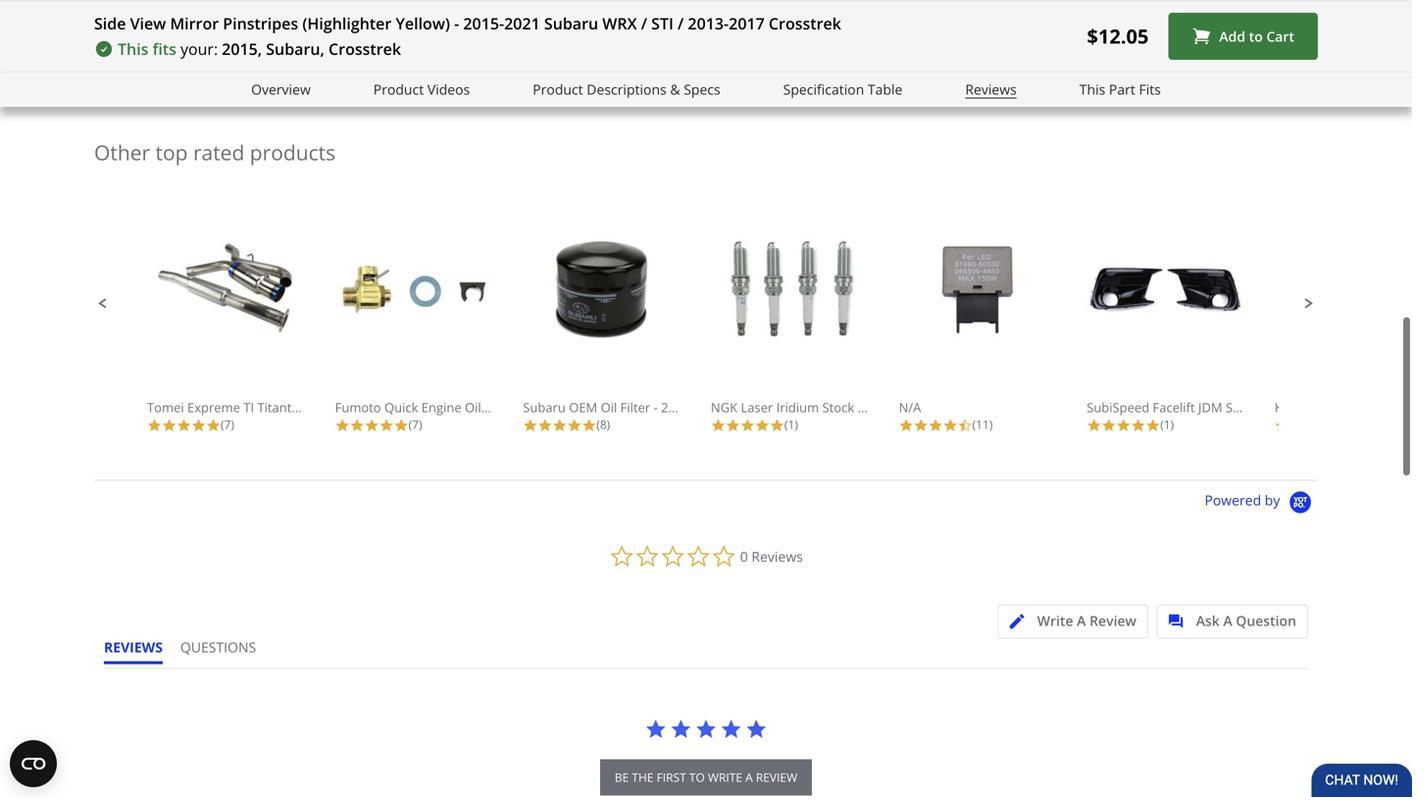 Task type: locate. For each thing, give the bounding box(es) containing it.
subaru oem oil filter - 2015+ wrx link
[[523, 237, 728, 416]]

subispeed
[[1087, 399, 1150, 416]]

2 (1) from the left
[[1161, 416, 1174, 432]]

a right write
[[1077, 611, 1086, 630]]

3 total reviews element
[[1275, 416, 1412, 433]]

1 horizontal spatial (7)
[[409, 416, 422, 432]]

0 horizontal spatial this
[[118, 38, 149, 59]]

2013-
[[688, 13, 729, 34]]

other
[[94, 138, 150, 166]]

1 horizontal spatial (1)
[[1161, 416, 1174, 432]]

2 (7) from the left
[[409, 416, 422, 432]]

tab list
[[104, 638, 274, 668]]

2 product from the left
[[533, 80, 583, 99]]

/ right sti
[[678, 13, 684, 34]]

(1) right laser at the right
[[785, 416, 798, 432]]

1 horizontal spatial 7 total reviews element
[[335, 416, 492, 433]]

add to cart button
[[1169, 13, 1318, 60]]

subaru left the oem
[[523, 399, 566, 416]]

2 7 total reviews element from the left
[[335, 416, 492, 433]]

koyo aluminum racing link
[[1275, 237, 1412, 416]]

product descriptions & specs link
[[533, 78, 721, 101]]

subaru
[[544, 13, 598, 34], [523, 399, 566, 416]]

(7)
[[221, 416, 234, 432], [409, 416, 422, 432]]

0 horizontal spatial to
[[689, 769, 705, 786]]

wrx right 2015+
[[701, 399, 728, 416]]

0 vertical spatial wrx
[[603, 13, 637, 34]]

0 horizontal spatial product
[[374, 80, 424, 99]]

crosstrek right 2017
[[769, 13, 842, 34]]

8 total reviews element
[[523, 416, 680, 433]]

a for write
[[1077, 611, 1086, 630]]

to right first
[[689, 769, 705, 786]]

7 total reviews element for expreme
[[147, 416, 304, 433]]

expreme
[[187, 399, 240, 416]]

1 horizontal spatial this
[[1080, 80, 1106, 99]]

0 horizontal spatial (1)
[[785, 416, 798, 432]]

tomei expreme ti titantium cat-back...
[[147, 399, 380, 416]]

crosstrek down (highlighter
[[329, 38, 401, 59]]

specification table link
[[783, 78, 903, 101]]

1 horizontal spatial reviews
[[966, 80, 1017, 99]]

0 vertical spatial reviews
[[966, 80, 1017, 99]]

your:
[[180, 38, 218, 59]]

this down the view
[[118, 38, 149, 59]]

(7) left ti
[[221, 416, 234, 432]]

star image
[[147, 418, 162, 433], [162, 418, 177, 433], [191, 418, 206, 433], [206, 418, 221, 433], [335, 418, 350, 433], [523, 418, 538, 433], [538, 418, 553, 433], [553, 418, 567, 433], [567, 418, 582, 433], [1087, 418, 1102, 433], [1102, 418, 1116, 433], [1116, 418, 1131, 433], [1131, 418, 1146, 433], [1275, 418, 1290, 433], [670, 718, 692, 740], [695, 718, 717, 740], [746, 718, 767, 740]]

subispeed facelift jdm style drl +... link
[[1087, 237, 1302, 416]]

2 oil from the left
[[601, 399, 617, 416]]

11 total reviews element
[[899, 416, 1056, 433]]

(7) for quick
[[409, 416, 422, 432]]

1 vertical spatial crosstrek
[[329, 38, 401, 59]]

ask a question button
[[1157, 605, 1309, 639]]

0 vertical spatial to
[[1249, 27, 1263, 45]]

be
[[615, 769, 629, 786]]

highlighter yellow
[[714, 20, 821, 38]]

1 horizontal spatial wrx
[[701, 399, 728, 416]]

1 vertical spatial this
[[1080, 80, 1106, 99]]

n/a
[[899, 399, 921, 416]]

product for product descriptions & specs
[[533, 80, 583, 99]]

style
[[1226, 399, 1254, 416]]

product left descriptions
[[533, 80, 583, 99]]

mirror
[[170, 13, 219, 34]]

0 horizontal spatial oil
[[465, 399, 481, 416]]

oil
[[465, 399, 481, 416], [601, 399, 617, 416]]

a inside ask a question dropdown button
[[1224, 611, 1233, 630]]

1 oil from the left
[[465, 399, 481, 416]]

(7) right 'back...'
[[409, 416, 422, 432]]

questions
[[180, 638, 256, 657]]

2015-
[[463, 13, 504, 34]]

ngk laser iridium stock heat range... link
[[711, 237, 936, 416]]

to inside button
[[1249, 27, 1263, 45]]

subaru right 2021 at left
[[544, 13, 598, 34]]

a inside write a review dropdown button
[[1077, 611, 1086, 630]]

oil left 'drain'
[[465, 399, 481, 416]]

crosstrek
[[769, 13, 842, 34], [329, 38, 401, 59]]

- left 2015- at the top
[[454, 13, 459, 34]]

specification table
[[783, 80, 903, 99]]

1 vertical spatial -
[[654, 399, 658, 416]]

1 horizontal spatial product
[[533, 80, 583, 99]]

0 vertical spatial subaru
[[544, 13, 598, 34]]

2 1 total reviews element from the left
[[1087, 416, 1244, 433]]

to right add
[[1249, 27, 1263, 45]]

0 horizontal spatial -
[[454, 13, 459, 34]]

0 vertical spatial this
[[118, 38, 149, 59]]

product videos link
[[374, 78, 470, 101]]

engine
[[422, 399, 462, 416]]

7 total reviews element
[[147, 416, 304, 433], [335, 416, 492, 433]]

1 horizontal spatial /
[[678, 13, 684, 34]]

1 vertical spatial reviews
[[752, 547, 803, 566]]

0 reviews
[[740, 547, 803, 566]]

$12.05
[[1087, 23, 1149, 50]]

1 vertical spatial to
[[689, 769, 705, 786]]

heat
[[858, 399, 886, 416]]

1 horizontal spatial to
[[1249, 27, 1263, 45]]

(1) left jdm
[[1161, 416, 1174, 432]]

a right ask
[[1224, 611, 1233, 630]]

1 horizontal spatial a
[[1224, 611, 1233, 630]]

1 horizontal spatial -
[[654, 399, 658, 416]]

2015+
[[661, 399, 698, 416]]

to inside "button"
[[689, 769, 705, 786]]

(1) for laser
[[785, 416, 798, 432]]

first
[[657, 769, 686, 786]]

be the first to write a review
[[615, 769, 798, 786]]

0 horizontal spatial wrx
[[603, 13, 637, 34]]

this part fits
[[1080, 80, 1161, 99]]

products
[[250, 138, 336, 166]]

(8)
[[597, 416, 610, 432]]

1 7 total reviews element from the left
[[147, 416, 304, 433]]

0 horizontal spatial a
[[1077, 611, 1086, 630]]

the
[[632, 769, 654, 786]]

wrx left sti
[[603, 13, 637, 34]]

1 horizontal spatial 1 total reviews element
[[1087, 416, 1244, 433]]

top
[[155, 138, 188, 166]]

1 (1) from the left
[[785, 416, 798, 432]]

cat-
[[318, 399, 342, 416]]

racing
[[1373, 399, 1412, 416]]

2 / from the left
[[678, 13, 684, 34]]

aluminum
[[1308, 399, 1369, 416]]

1 horizontal spatial crosstrek
[[769, 13, 842, 34]]

2 a from the left
[[1224, 611, 1233, 630]]

yellow
[[783, 20, 821, 38]]

star image
[[177, 418, 191, 433], [350, 418, 365, 433], [365, 418, 379, 433], [379, 418, 394, 433], [394, 418, 409, 433], [582, 418, 597, 433], [711, 418, 726, 433], [726, 418, 740, 433], [740, 418, 755, 433], [755, 418, 770, 433], [770, 418, 785, 433], [899, 418, 914, 433], [914, 418, 928, 433], [928, 418, 943, 433], [943, 418, 958, 433], [1146, 418, 1161, 433], [645, 718, 667, 740], [721, 718, 742, 740]]

wrx
[[603, 13, 637, 34], [701, 399, 728, 416]]

fits
[[153, 38, 177, 59]]

ngk laser iridium stock heat range...
[[711, 399, 936, 416]]

1 total reviews element
[[711, 416, 868, 433], [1087, 416, 1244, 433]]

/ left sti
[[641, 13, 647, 34]]

review
[[756, 769, 798, 786]]

product
[[374, 80, 424, 99], [533, 80, 583, 99]]

0 vertical spatial crosstrek
[[769, 13, 842, 34]]

iridium
[[777, 399, 819, 416]]

1 horizontal spatial oil
[[601, 399, 617, 416]]

1 a from the left
[[1077, 611, 1086, 630]]

open widget image
[[10, 741, 57, 788]]

oil right the oem
[[601, 399, 617, 416]]

yellow)
[[396, 13, 450, 34]]

0 horizontal spatial /
[[641, 13, 647, 34]]

this left the part
[[1080, 80, 1106, 99]]

(1) for facelift
[[1161, 416, 1174, 432]]

ask a question
[[1196, 611, 1297, 630]]

-
[[454, 13, 459, 34], [654, 399, 658, 416]]

- right the 'filter'
[[654, 399, 658, 416]]

drain
[[485, 399, 517, 416]]

product left the videos
[[374, 80, 424, 99]]

a
[[1077, 611, 1086, 630], [1224, 611, 1233, 630]]

1 (7) from the left
[[221, 416, 234, 432]]

1 product from the left
[[374, 80, 424, 99]]

facelift
[[1153, 399, 1195, 416]]

back...
[[342, 399, 380, 416]]

1 1 total reviews element from the left
[[711, 416, 868, 433]]

0 horizontal spatial 1 total reviews element
[[711, 416, 868, 433]]

+...
[[1285, 399, 1302, 416]]

0 horizontal spatial 7 total reviews element
[[147, 416, 304, 433]]

this for this fits your: 2015, subaru, crosstrek
[[118, 38, 149, 59]]

quick
[[385, 399, 418, 416]]

0 horizontal spatial (7)
[[221, 416, 234, 432]]

oem
[[569, 399, 598, 416]]

write
[[708, 769, 743, 786]]

overview link
[[251, 78, 311, 101]]



Task type: describe. For each thing, give the bounding box(es) containing it.
0
[[740, 547, 748, 566]]

n/a link
[[899, 237, 1056, 416]]

add to cart
[[1220, 27, 1295, 45]]

half star image
[[958, 418, 973, 433]]

reviews
[[104, 638, 163, 657]]

overview
[[251, 80, 311, 99]]

write
[[1038, 611, 1074, 630]]

this for this part fits
[[1080, 80, 1106, 99]]

sti
[[651, 13, 674, 34]]

write no frame image
[[1010, 614, 1035, 629]]

powered
[[1205, 491, 1262, 509]]

fumoto
[[335, 399, 381, 416]]

write a review
[[1038, 611, 1137, 630]]

powered by
[[1205, 491, 1284, 509]]

titantium
[[257, 399, 315, 416]]

oil inside subaru oem oil filter - 2015+ wrx link
[[601, 399, 617, 416]]

1 / from the left
[[641, 13, 647, 34]]

laser
[[741, 399, 773, 416]]

subispeed facelift jdm style drl +...
[[1087, 399, 1302, 416]]

0 horizontal spatial crosstrek
[[329, 38, 401, 59]]

koyo aluminum racing 
[[1275, 399, 1412, 416]]

&
[[670, 80, 680, 99]]

a
[[746, 769, 753, 786]]

cart
[[1267, 27, 1295, 45]]

7 total reviews element for quick
[[335, 416, 492, 433]]

fits
[[1139, 80, 1161, 99]]

0 horizontal spatial reviews
[[752, 547, 803, 566]]

filter
[[621, 399, 651, 416]]

fumoto quick engine oil drain valve...
[[335, 399, 562, 416]]

tomei
[[147, 399, 184, 416]]

range...
[[889, 399, 936, 416]]

question
[[1236, 611, 1297, 630]]

1 vertical spatial wrx
[[701, 399, 728, 416]]

videos
[[428, 80, 470, 99]]

subaru,
[[266, 38, 325, 59]]

product videos
[[374, 80, 470, 99]]

product for product videos
[[374, 80, 424, 99]]

color
[[307, 20, 339, 38]]

oil inside fumoto quick engine oil drain valve... link
[[465, 399, 481, 416]]

side
[[94, 13, 126, 34]]

powered by link
[[1205, 491, 1318, 515]]

2017
[[729, 13, 765, 34]]

1 vertical spatial subaru
[[523, 399, 566, 416]]

rated
[[193, 138, 245, 166]]

side view mirror pinstripes (highlighter yellow) - 2015-2021 subaru wrx / sti / 2013-2017 crosstrek
[[94, 13, 842, 34]]

table
[[868, 80, 903, 99]]

a for ask
[[1224, 611, 1233, 630]]

dialog image
[[1169, 614, 1193, 629]]

other top rated products
[[94, 138, 336, 166]]

ti
[[244, 399, 254, 416]]

tab list containing reviews
[[104, 638, 274, 668]]

1 total reviews element for facelift
[[1087, 416, 1244, 433]]

1 total reviews element for laser
[[711, 416, 868, 433]]

reviews link
[[966, 78, 1017, 101]]

jdm
[[1199, 399, 1223, 416]]

review
[[1090, 611, 1137, 630]]

stock
[[823, 399, 855, 416]]

valve...
[[521, 399, 562, 416]]

drl
[[1258, 399, 1281, 416]]

specification
[[783, 80, 864, 99]]

this part fits link
[[1080, 78, 1161, 101]]

descriptions
[[587, 80, 667, 99]]

add
[[1220, 27, 1246, 45]]

tomei expreme ti titantium cat-back... link
[[147, 237, 380, 416]]

highlighter
[[714, 20, 780, 38]]

ask
[[1196, 611, 1220, 630]]

this fits your: 2015, subaru, crosstrek
[[118, 38, 401, 59]]

2021
[[504, 13, 540, 34]]

fumoto quick engine oil drain valve... link
[[335, 237, 562, 416]]

product descriptions & specs
[[533, 80, 721, 99]]

0 vertical spatial -
[[454, 13, 459, 34]]

(11)
[[973, 416, 993, 432]]

2015,
[[222, 38, 262, 59]]

be the first to write a review button
[[600, 760, 812, 796]]

write a review button
[[998, 605, 1149, 639]]

(7) for expreme
[[221, 416, 234, 432]]

specs
[[684, 80, 721, 99]]

pinstripes
[[223, 13, 298, 34]]

(highlighter
[[302, 13, 392, 34]]



Task type: vqa. For each thing, say whether or not it's contained in the screenshot.
the middle Shopping
no



